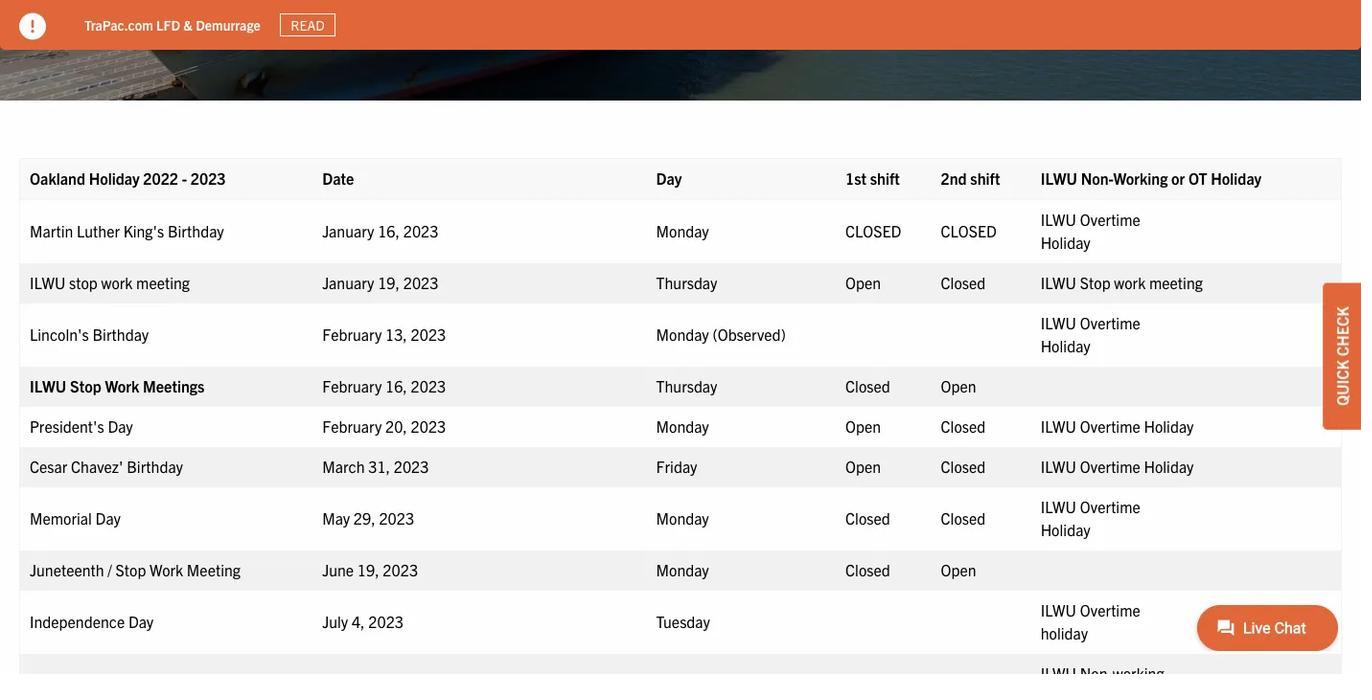 Task type: describe. For each thing, give the bounding box(es) containing it.
demurrage
[[196, 16, 261, 33]]

non-
[[1081, 169, 1114, 188]]

thursday for closed
[[656, 377, 718, 396]]

check
[[1333, 307, 1352, 357]]

open for friday
[[846, 457, 881, 476]]

3 overtime from the top
[[1080, 417, 1141, 436]]

/
[[108, 561, 112, 580]]

19, for june
[[357, 561, 379, 580]]

(observed)
[[713, 325, 786, 344]]

june 19, 2023
[[322, 561, 418, 580]]

february for february 16, 2023
[[322, 377, 382, 396]]

ilwu non-working or ot holiday
[[1041, 169, 1265, 188]]

chavez'
[[71, 457, 123, 476]]

memorial day
[[30, 509, 124, 528]]

quick check link
[[1323, 283, 1361, 430]]

may 29, 2023
[[322, 509, 414, 528]]

ilwu stop work meeting
[[1041, 273, 1203, 292]]

overtime for february 13, 2023
[[1080, 313, 1141, 332]]

31,
[[368, 457, 390, 476]]

13,
[[385, 325, 407, 344]]

1 horizontal spatial work
[[150, 561, 183, 580]]

1 horizontal spatial stop
[[116, 561, 146, 580]]

quick check
[[1333, 307, 1352, 406]]

2023 for january 19, 2023
[[403, 273, 439, 292]]

january 19, 2023
[[322, 273, 439, 292]]

luther
[[77, 221, 120, 240]]

holiday
[[1041, 624, 1088, 643]]

meeting for ilwu stop work meeting
[[136, 273, 190, 292]]

2nd shift
[[941, 169, 1000, 188]]

monday for june 19, 2023
[[656, 561, 709, 580]]

martin luther king's birthday
[[30, 221, 228, 240]]

4 ilwu overtime holiday from the top
[[1041, 457, 1194, 476]]

read link
[[280, 13, 336, 37]]

february 13, 2023
[[322, 325, 446, 344]]

january for january 19, 2023
[[322, 273, 374, 292]]

2023 for may 29, 2023
[[379, 509, 414, 528]]

ilwu stop work meetings
[[30, 377, 208, 396]]

1st shift
[[846, 169, 900, 188]]

thursday for open
[[656, 273, 718, 292]]

day for may 29, 2023
[[95, 509, 121, 528]]

oakland
[[30, 169, 85, 188]]

oakland holiday 2022 - 2023
[[30, 169, 226, 188]]

solid image
[[19, 13, 46, 40]]

march
[[322, 457, 365, 476]]

july
[[322, 612, 348, 632]]

19, for january
[[378, 273, 400, 292]]

16, for january
[[378, 221, 400, 240]]

independence day
[[30, 612, 157, 632]]

day for february 20, 2023
[[108, 417, 133, 436]]

memorial
[[30, 509, 92, 528]]

february 16, 2023
[[322, 377, 446, 396]]

president's day
[[30, 417, 137, 436]]

2023 for march 31, 2023
[[394, 457, 429, 476]]

stop for work
[[70, 377, 102, 396]]



Task type: vqa. For each thing, say whether or not it's contained in the screenshot.


Task type: locate. For each thing, give the bounding box(es) containing it.
january down date
[[322, 221, 374, 240]]

1 vertical spatial work
[[150, 561, 183, 580]]

4,
[[352, 612, 365, 632]]

5 overtime from the top
[[1080, 497, 1141, 517]]

1 vertical spatial february
[[322, 377, 382, 396]]

2023 up january 19, 2023
[[403, 221, 439, 240]]

2 vertical spatial stop
[[116, 561, 146, 580]]

0 horizontal spatial stop
[[70, 377, 102, 396]]

february left 13,
[[322, 325, 382, 344]]

2023 right 20,
[[411, 417, 446, 436]]

2 horizontal spatial stop
[[1080, 273, 1111, 292]]

march 31, 2023
[[322, 457, 429, 476]]

shift right "1st"
[[870, 169, 900, 188]]

1 vertical spatial 19,
[[357, 561, 379, 580]]

1 vertical spatial 16,
[[385, 377, 407, 396]]

monday for february 20, 2023
[[656, 417, 709, 436]]

19,
[[378, 273, 400, 292], [357, 561, 379, 580]]

19, up february 13, 2023
[[378, 273, 400, 292]]

king's
[[123, 221, 164, 240]]

lfd
[[156, 16, 180, 33]]

ilwu overtime holiday
[[1041, 210, 1141, 252], [1041, 313, 1141, 355], [1041, 417, 1198, 436], [1041, 457, 1194, 476], [1041, 497, 1141, 540]]

president's
[[30, 417, 104, 436]]

2023 right 29,
[[379, 509, 414, 528]]

overtime inside "ilwu overtime holiday"
[[1080, 601, 1141, 620]]

2023 for january 16, 2023
[[403, 221, 439, 240]]

2 thursday from the top
[[656, 377, 718, 396]]

5 ilwu overtime holiday from the top
[[1041, 497, 1141, 540]]

closed
[[846, 221, 902, 240], [941, 221, 997, 240]]

ilwu
[[1041, 169, 1078, 188], [1041, 210, 1077, 229], [30, 273, 65, 292], [1041, 273, 1077, 292], [1041, 313, 1077, 332], [30, 377, 66, 396], [1041, 417, 1077, 436], [1041, 457, 1077, 476], [1041, 497, 1077, 517], [1041, 601, 1077, 620]]

4 monday from the top
[[656, 509, 709, 528]]

16,
[[378, 221, 400, 240], [385, 377, 407, 396]]

stop for work
[[1080, 273, 1111, 292]]

2 monday from the top
[[656, 325, 709, 344]]

monday for may 29, 2023
[[656, 509, 709, 528]]

1 horizontal spatial work
[[1114, 273, 1146, 292]]

work
[[101, 273, 133, 292], [1114, 273, 1146, 292]]

closed down 2nd shift at the top of the page
[[941, 221, 997, 240]]

1 horizontal spatial meeting
[[1150, 273, 1203, 292]]

ilwu stop work meeting
[[30, 273, 190, 292]]

overtime
[[1080, 210, 1141, 229], [1080, 313, 1141, 332], [1080, 417, 1141, 436], [1080, 457, 1141, 476], [1080, 497, 1141, 517], [1080, 601, 1141, 620]]

january down january 16, 2023
[[322, 273, 374, 292]]

0 vertical spatial thursday
[[656, 273, 718, 292]]

read
[[291, 16, 325, 34]]

3 february from the top
[[322, 417, 382, 436]]

february for february 20, 2023
[[322, 417, 382, 436]]

meeting for ilwu stop work meeting
[[1150, 273, 1203, 292]]

overtime for may 29, 2023
[[1080, 497, 1141, 517]]

1 vertical spatial stop
[[70, 377, 102, 396]]

monday for january 16, 2023
[[656, 221, 709, 240]]

trapac.com lfd & demurrage
[[84, 16, 261, 33]]

2023 for july 4, 2023
[[368, 612, 404, 632]]

1 horizontal spatial closed
[[941, 221, 997, 240]]

shift for 2nd shift
[[971, 169, 1000, 188]]

2 vertical spatial birthday
[[127, 457, 183, 476]]

tuesday
[[656, 612, 710, 632]]

0 horizontal spatial closed
[[846, 221, 902, 240]]

trapac.com
[[84, 16, 153, 33]]

thursday
[[656, 273, 718, 292], [656, 377, 718, 396]]

2 vertical spatial february
[[322, 417, 382, 436]]

ot
[[1189, 169, 1208, 188]]

closed down 1st shift
[[846, 221, 902, 240]]

2023 for june 19, 2023
[[383, 561, 418, 580]]

2023 for february 13, 2023
[[411, 325, 446, 344]]

0 horizontal spatial work
[[105, 377, 139, 396]]

stop
[[69, 273, 98, 292]]

6 overtime from the top
[[1080, 601, 1141, 620]]

juneteenth / stop work meeting
[[30, 561, 241, 580]]

29,
[[354, 509, 376, 528]]

january 16, 2023
[[322, 221, 439, 240]]

or
[[1172, 169, 1185, 188]]

birthday up the ilwu stop work meetings
[[92, 325, 149, 344]]

ilwu overtime holiday for may 29, 2023
[[1041, 497, 1141, 540]]

monday
[[656, 221, 709, 240], [656, 325, 709, 344], [656, 417, 709, 436], [656, 509, 709, 528], [656, 561, 709, 580]]

february up the february 20, 2023
[[322, 377, 382, 396]]

0 vertical spatial 16,
[[378, 221, 400, 240]]

independence
[[30, 612, 125, 632]]

work for stop
[[1114, 273, 1146, 292]]

work for stop
[[101, 273, 133, 292]]

lincoln's
[[30, 325, 89, 344]]

closed
[[941, 273, 986, 292], [846, 377, 890, 396], [941, 417, 986, 436], [941, 457, 986, 476], [846, 509, 890, 528], [941, 509, 986, 528], [846, 561, 890, 580]]

2 february from the top
[[322, 377, 382, 396]]

1 ilwu overtime holiday from the top
[[1041, 210, 1141, 252]]

juneteenth
[[30, 561, 104, 580]]

birthday right chavez'
[[127, 457, 183, 476]]

0 horizontal spatial work
[[101, 273, 133, 292]]

1 closed from the left
[[846, 221, 902, 240]]

shift right 2nd
[[971, 169, 1000, 188]]

2 closed from the left
[[941, 221, 997, 240]]

day for july 4, 2023
[[128, 612, 154, 632]]

february for february 13, 2023
[[322, 325, 382, 344]]

friday
[[656, 457, 697, 476]]

ilwu overtime holiday
[[1041, 601, 1141, 643]]

february up march
[[322, 417, 382, 436]]

2023 up the february 20, 2023
[[411, 377, 446, 396]]

shift for 1st shift
[[870, 169, 900, 188]]

0 vertical spatial work
[[105, 377, 139, 396]]

2022
[[143, 169, 178, 188]]

lincoln's birthday
[[30, 325, 152, 344]]

ilwu inside "ilwu overtime holiday"
[[1041, 601, 1077, 620]]

2023 for february 16, 2023
[[411, 377, 446, 396]]

1 work from the left
[[101, 273, 133, 292]]

holiday
[[89, 169, 140, 188], [1211, 169, 1262, 188], [1041, 233, 1091, 252], [1041, 336, 1091, 355], [1144, 417, 1194, 436], [1144, 457, 1194, 476], [1041, 520, 1091, 540]]

1st
[[846, 169, 867, 188]]

ilwu overtime holiday for january 16, 2023
[[1041, 210, 1141, 252]]

2023 right 13,
[[411, 325, 446, 344]]

cesar
[[30, 457, 67, 476]]

thursday down monday (observed)
[[656, 377, 718, 396]]

2 meeting from the left
[[1150, 273, 1203, 292]]

june
[[322, 561, 354, 580]]

2023 right the 4,
[[368, 612, 404, 632]]

february
[[322, 325, 382, 344], [322, 377, 382, 396], [322, 417, 382, 436]]

2 january from the top
[[322, 273, 374, 292]]

overtime for january 16, 2023
[[1080, 210, 1141, 229]]

2 ilwu overtime holiday from the top
[[1041, 313, 1141, 355]]

1 february from the top
[[322, 325, 382, 344]]

3 monday from the top
[[656, 417, 709, 436]]

0 vertical spatial february
[[322, 325, 382, 344]]

work left meetings
[[105, 377, 139, 396]]

january for january 16, 2023
[[322, 221, 374, 240]]

0 horizontal spatial shift
[[870, 169, 900, 188]]

0 vertical spatial 19,
[[378, 273, 400, 292]]

open for monday
[[846, 417, 881, 436]]

0 vertical spatial birthday
[[168, 221, 224, 240]]

july 4, 2023
[[322, 612, 404, 632]]

16, for february
[[385, 377, 407, 396]]

cesar chavez' birthday
[[30, 457, 183, 476]]

2 work from the left
[[1114, 273, 1146, 292]]

work left meeting
[[150, 561, 183, 580]]

16, up january 19, 2023
[[378, 221, 400, 240]]

date
[[322, 169, 358, 188]]

1 thursday from the top
[[656, 273, 718, 292]]

16, up 20,
[[385, 377, 407, 396]]

working
[[1114, 169, 1168, 188]]

1 horizontal spatial shift
[[971, 169, 1000, 188]]

day
[[656, 169, 682, 188], [108, 417, 133, 436], [95, 509, 121, 528], [128, 612, 154, 632]]

2 overtime from the top
[[1080, 313, 1141, 332]]

martin
[[30, 221, 73, 240]]

overtime for july 4, 2023
[[1080, 601, 1141, 620]]

2nd
[[941, 169, 967, 188]]

3 ilwu overtime holiday from the top
[[1041, 417, 1198, 436]]

0 horizontal spatial meeting
[[136, 273, 190, 292]]

1 vertical spatial birthday
[[92, 325, 149, 344]]

1 overtime from the top
[[1080, 210, 1141, 229]]

2023 right 31,
[[394, 457, 429, 476]]

stop
[[1080, 273, 1111, 292], [70, 377, 102, 396], [116, 561, 146, 580]]

2023 for february 20, 2023
[[411, 417, 446, 436]]

meeting
[[187, 561, 241, 580]]

january
[[322, 221, 374, 240], [322, 273, 374, 292]]

2023 up 13,
[[403, 273, 439, 292]]

1 meeting from the left
[[136, 273, 190, 292]]

quick
[[1333, 360, 1352, 406]]

1 monday from the top
[[656, 221, 709, 240]]

1 vertical spatial january
[[322, 273, 374, 292]]

0 vertical spatial stop
[[1080, 273, 1111, 292]]

1 january from the top
[[322, 221, 374, 240]]

birthday
[[168, 221, 224, 240], [92, 325, 149, 344], [127, 457, 183, 476]]

5 monday from the top
[[656, 561, 709, 580]]

-
[[182, 169, 187, 188]]

2023 right -
[[191, 169, 226, 188]]

open for thursday
[[846, 273, 881, 292]]

1 vertical spatial thursday
[[656, 377, 718, 396]]

1 shift from the left
[[870, 169, 900, 188]]

february 20, 2023
[[322, 417, 446, 436]]

&
[[183, 16, 193, 33]]

may
[[322, 509, 350, 528]]

2023
[[191, 169, 226, 188], [403, 221, 439, 240], [403, 273, 439, 292], [411, 325, 446, 344], [411, 377, 446, 396], [411, 417, 446, 436], [394, 457, 429, 476], [379, 509, 414, 528], [383, 561, 418, 580], [368, 612, 404, 632]]

meeting
[[136, 273, 190, 292], [1150, 273, 1203, 292]]

work
[[105, 377, 139, 396], [150, 561, 183, 580]]

thursday up monday (observed)
[[656, 273, 718, 292]]

meetings
[[143, 377, 204, 396]]

2023 down may 29, 2023
[[383, 561, 418, 580]]

4 overtime from the top
[[1080, 457, 1141, 476]]

monday (observed)
[[656, 325, 786, 344]]

ilwu overtime holiday for february 13, 2023
[[1041, 313, 1141, 355]]

shift
[[870, 169, 900, 188], [971, 169, 1000, 188]]

20,
[[385, 417, 407, 436]]

0 vertical spatial january
[[322, 221, 374, 240]]

open
[[846, 273, 881, 292], [941, 377, 977, 396], [846, 417, 881, 436], [846, 457, 881, 476], [941, 561, 977, 580]]

2 shift from the left
[[971, 169, 1000, 188]]

19, right june
[[357, 561, 379, 580]]

birthday right "king's"
[[168, 221, 224, 240]]



